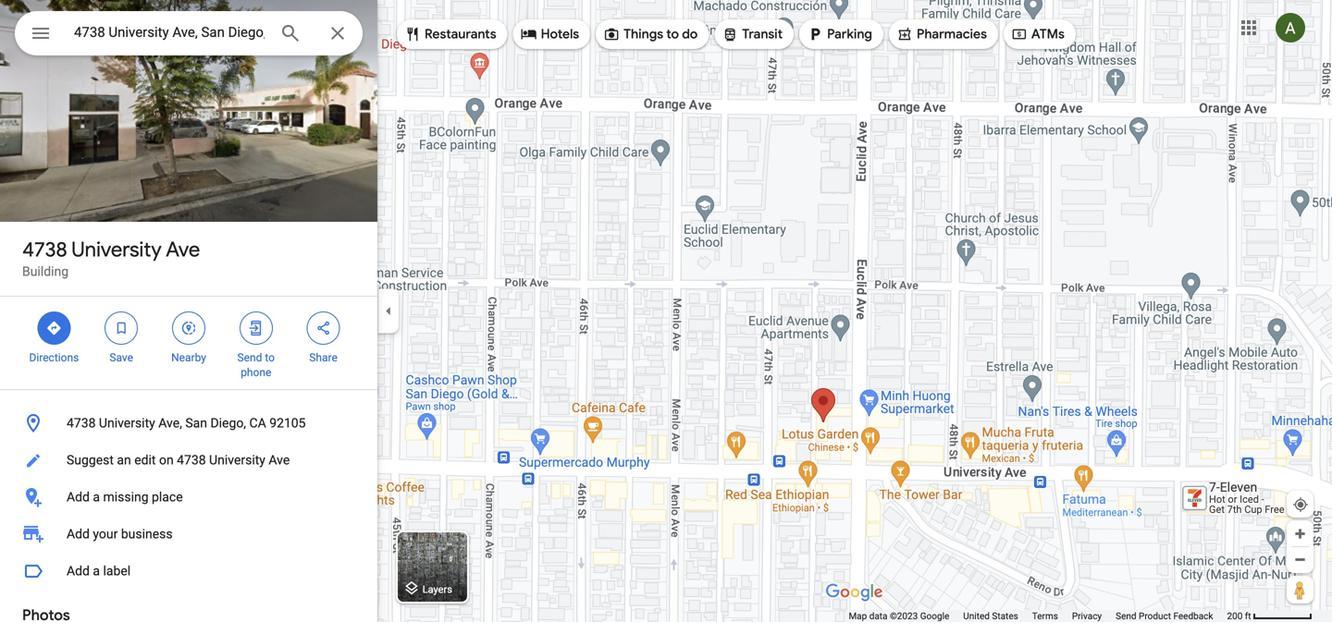 Task type: describe. For each thing, give the bounding box(es) containing it.
building
[[22, 264, 69, 279]]


[[180, 318, 197, 339]]

send product feedback button
[[1116, 611, 1214, 623]]

©2023
[[890, 611, 918, 622]]

united states
[[964, 611, 1019, 622]]

200 ft
[[1228, 611, 1252, 622]]

terms button
[[1033, 611, 1059, 623]]

hotels
[[541, 26, 579, 43]]

ft
[[1245, 611, 1252, 622]]


[[604, 24, 620, 44]]

directions
[[29, 352, 79, 365]]

 hotels
[[521, 24, 579, 44]]

4738 University Ave, San Diego, CA 92105 field
[[15, 11, 363, 56]]

data
[[870, 611, 888, 622]]

 button
[[15, 11, 67, 59]]


[[404, 24, 421, 44]]

4738 university ave main content
[[0, 0, 378, 623]]

zoom in image
[[1294, 528, 1308, 541]]

your
[[93, 527, 118, 542]]

pharmacies
[[917, 26, 987, 43]]

edit
[[134, 453, 156, 468]]

privacy
[[1073, 611, 1102, 622]]

to inside  things to do
[[667, 26, 679, 43]]

united states button
[[964, 611, 1019, 623]]

send for send product feedback
[[1116, 611, 1137, 622]]


[[113, 318, 130, 339]]

save
[[110, 352, 133, 365]]

university for ave,
[[99, 416, 155, 431]]

4738 inside "button"
[[177, 453, 206, 468]]

 things to do
[[604, 24, 698, 44]]

add for add a label
[[67, 564, 90, 579]]

university inside "button"
[[209, 453, 266, 468]]

transit
[[742, 26, 783, 43]]

map
[[849, 611, 867, 622]]


[[722, 24, 739, 44]]

4738 university ave building
[[22, 237, 200, 279]]

google maps element
[[0, 0, 1333, 623]]


[[248, 318, 264, 339]]

 search field
[[15, 11, 363, 59]]


[[1011, 24, 1028, 44]]

200 ft button
[[1228, 611, 1313, 622]]

show street view coverage image
[[1287, 577, 1314, 604]]

add for add your business
[[67, 527, 90, 542]]

missing
[[103, 490, 149, 505]]

share
[[309, 352, 338, 365]]

an
[[117, 453, 131, 468]]

atms
[[1032, 26, 1065, 43]]


[[807, 24, 824, 44]]

4738 university ave, san diego, ca 92105
[[67, 416, 306, 431]]

ave,
[[158, 416, 182, 431]]

ca
[[249, 416, 266, 431]]

 pharmacies
[[897, 24, 987, 44]]

a for missing
[[93, 490, 100, 505]]

label
[[103, 564, 131, 579]]

send product feedback
[[1116, 611, 1214, 622]]

on
[[159, 453, 174, 468]]

ave inside 4738 university ave building
[[166, 237, 200, 263]]

place
[[152, 490, 183, 505]]

layers
[[423, 584, 452, 596]]



Task type: vqa. For each thing, say whether or not it's contained in the screenshot.
Building
yes



Task type: locate. For each thing, give the bounding box(es) containing it.
4738
[[22, 237, 67, 263], [67, 416, 96, 431], [177, 453, 206, 468]]

parking
[[827, 26, 873, 43]]

states
[[992, 611, 1019, 622]]

1 a from the top
[[93, 490, 100, 505]]

terms
[[1033, 611, 1059, 622]]

suggest an edit on 4738 university ave
[[67, 453, 290, 468]]

a
[[93, 490, 100, 505], [93, 564, 100, 579]]

4738 for ave
[[22, 237, 67, 263]]

footer inside google maps element
[[849, 611, 1228, 623]]

university up 
[[71, 237, 162, 263]]

google account: angela cha  
(angela.cha@adept.ai) image
[[1276, 13, 1306, 43]]

0 vertical spatial add
[[67, 490, 90, 505]]

things
[[624, 26, 664, 43]]

ave
[[166, 237, 200, 263], [269, 453, 290, 468]]

university for ave
[[71, 237, 162, 263]]

add a label
[[67, 564, 131, 579]]

add down suggest
[[67, 490, 90, 505]]

san
[[185, 416, 207, 431]]

diego,
[[211, 416, 246, 431]]

0 horizontal spatial ave
[[166, 237, 200, 263]]

0 horizontal spatial send
[[237, 352, 262, 365]]

send for send to phone
[[237, 352, 262, 365]]

4738 right on
[[177, 453, 206, 468]]

to up "phone"
[[265, 352, 275, 365]]

 atms
[[1011, 24, 1065, 44]]

send up "phone"
[[237, 352, 262, 365]]

to inside send to phone
[[265, 352, 275, 365]]

2 add from the top
[[67, 527, 90, 542]]

add your business link
[[0, 516, 378, 553]]

0 vertical spatial send
[[237, 352, 262, 365]]

add a missing place
[[67, 490, 183, 505]]

 transit
[[722, 24, 783, 44]]

3 add from the top
[[67, 564, 90, 579]]

university
[[71, 237, 162, 263], [99, 416, 155, 431], [209, 453, 266, 468]]


[[30, 20, 52, 47]]

add a missing place button
[[0, 479, 378, 516]]

a left label
[[93, 564, 100, 579]]

1 vertical spatial 4738
[[67, 416, 96, 431]]

1 vertical spatial ave
[[269, 453, 290, 468]]

show your location image
[[1293, 497, 1310, 514]]

collapse side panel image
[[379, 301, 399, 322]]


[[46, 318, 62, 339]]

1 vertical spatial university
[[99, 416, 155, 431]]

0 vertical spatial to
[[667, 26, 679, 43]]

add inside add your business 'link'
[[67, 527, 90, 542]]


[[897, 24, 913, 44]]

united
[[964, 611, 990, 622]]


[[315, 318, 332, 339]]

phone
[[241, 366, 272, 379]]

4738 up building
[[22, 237, 67, 263]]

1 vertical spatial add
[[67, 527, 90, 542]]

1 vertical spatial a
[[93, 564, 100, 579]]

0 vertical spatial ave
[[166, 237, 200, 263]]

add left your
[[67, 527, 90, 542]]

2 vertical spatial 4738
[[177, 453, 206, 468]]

suggest
[[67, 453, 114, 468]]

a left the missing
[[93, 490, 100, 505]]

send inside button
[[1116, 611, 1137, 622]]

send inside send to phone
[[237, 352, 262, 365]]

nearby
[[171, 352, 206, 365]]

university up an
[[99, 416, 155, 431]]

ave up ''
[[166, 237, 200, 263]]

suggest an edit on 4738 university ave button
[[0, 442, 378, 479]]

product
[[1139, 611, 1172, 622]]

add your business
[[67, 527, 173, 542]]

add
[[67, 490, 90, 505], [67, 527, 90, 542], [67, 564, 90, 579]]

to
[[667, 26, 679, 43], [265, 352, 275, 365]]

footer
[[849, 611, 1228, 623]]

map data ©2023 google
[[849, 611, 950, 622]]

4738 inside 4738 university ave building
[[22, 237, 67, 263]]

1 vertical spatial to
[[265, 352, 275, 365]]

200
[[1228, 611, 1243, 622]]

2 vertical spatial add
[[67, 564, 90, 579]]

google
[[921, 611, 950, 622]]

add a label button
[[0, 553, 378, 590]]

ave inside "button"
[[269, 453, 290, 468]]

2 vertical spatial university
[[209, 453, 266, 468]]

a for label
[[93, 564, 100, 579]]

1 vertical spatial send
[[1116, 611, 1137, 622]]

send
[[237, 352, 262, 365], [1116, 611, 1137, 622]]

0 horizontal spatial to
[[265, 352, 275, 365]]

add inside add a missing place button
[[67, 490, 90, 505]]

2 a from the top
[[93, 564, 100, 579]]

business
[[121, 527, 173, 542]]

4738 inside button
[[67, 416, 96, 431]]

send left product
[[1116, 611, 1137, 622]]

add for add a missing place
[[67, 490, 90, 505]]

university down diego, on the left bottom of the page
[[209, 453, 266, 468]]

privacy button
[[1073, 611, 1102, 623]]

0 vertical spatial university
[[71, 237, 162, 263]]

send to phone
[[237, 352, 275, 379]]

feedback
[[1174, 611, 1214, 622]]

university inside button
[[99, 416, 155, 431]]

actions for 4738 university ave region
[[0, 297, 378, 390]]

ave down 92105
[[269, 453, 290, 468]]

0 vertical spatial a
[[93, 490, 100, 505]]

1 add from the top
[[67, 490, 90, 505]]

4738 up suggest
[[67, 416, 96, 431]]

1 horizontal spatial to
[[667, 26, 679, 43]]

none field inside 4738 university ave, san diego, ca 92105 field
[[74, 21, 265, 43]]

4738 university ave, san diego, ca 92105 button
[[0, 405, 378, 442]]

 parking
[[807, 24, 873, 44]]

footer containing map data ©2023 google
[[849, 611, 1228, 623]]

1 horizontal spatial ave
[[269, 453, 290, 468]]

university inside 4738 university ave building
[[71, 237, 162, 263]]


[[521, 24, 537, 44]]

to left do
[[667, 26, 679, 43]]

None field
[[74, 21, 265, 43]]

add left label
[[67, 564, 90, 579]]

1 horizontal spatial send
[[1116, 611, 1137, 622]]

0 vertical spatial 4738
[[22, 237, 67, 263]]

 restaurants
[[404, 24, 497, 44]]

zoom out image
[[1294, 553, 1308, 567]]

92105
[[270, 416, 306, 431]]

do
[[682, 26, 698, 43]]

4738 for ave,
[[67, 416, 96, 431]]

restaurants
[[425, 26, 497, 43]]

add inside add a label button
[[67, 564, 90, 579]]



